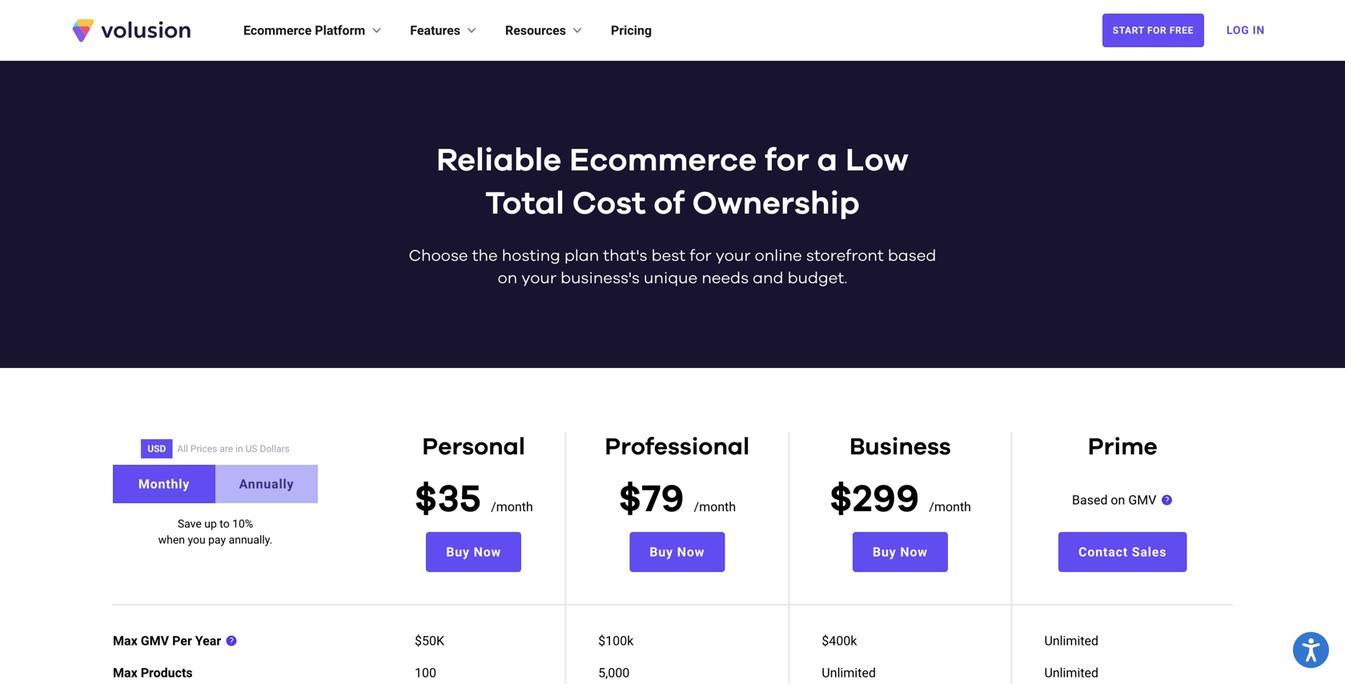 Task type: describe. For each thing, give the bounding box(es) containing it.
in
[[1253, 24, 1265, 37]]

year
[[195, 634, 221, 649]]

buy now for $ 79
[[650, 545, 705, 560]]

budget.
[[788, 271, 847, 287]]

buy for 35
[[446, 545, 470, 560]]

total
[[485, 188, 565, 220]]

start for free
[[1113, 25, 1194, 36]]

prices
[[191, 444, 217, 455]]

prime
[[1088, 436, 1158, 460]]

max for max gmv per year
[[113, 634, 138, 649]]

that's
[[603, 248, 647, 264]]

for inside choose the hosting plan that's best for your online storefront based on your business's unique needs and budget.
[[690, 248, 712, 264]]

$ for 35
[[414, 481, 438, 520]]

the
[[472, 248, 498, 264]]

ecommerce platform
[[243, 23, 365, 38]]

professional
[[605, 436, 750, 460]]

contact sales link
[[1059, 532, 1187, 573]]

buy now for $ 35
[[446, 545, 501, 560]]

open accessibe: accessibility options, statement and help image
[[1302, 639, 1320, 662]]

unique
[[644, 271, 698, 287]]

annually button
[[215, 465, 318, 504]]

ecommerce inside reliable ecommerce for a low total cost of ownership
[[569, 145, 757, 177]]

contact sales
[[1079, 545, 1167, 560]]

buy now for $ 299
[[873, 545, 928, 560]]

online
[[755, 248, 802, 264]]

$400k
[[822, 634, 857, 649]]

annually
[[239, 477, 294, 492]]

when
[[158, 534, 185, 547]]

/month for 35
[[491, 500, 533, 515]]

$50k
[[415, 634, 444, 649]]

unlimited for unlimited
[[1045, 666, 1099, 681]]

start
[[1113, 25, 1145, 36]]

a
[[817, 145, 838, 177]]

based
[[888, 248, 936, 264]]

5,000
[[598, 666, 630, 681]]

1 horizontal spatial gmv
[[1128, 493, 1157, 508]]

resources button
[[505, 21, 585, 40]]

$ for 299
[[829, 481, 853, 520]]

299
[[853, 481, 920, 520]]

buy now link for 79
[[630, 532, 725, 573]]

monthly
[[138, 477, 190, 492]]

reliable ecommerce for a low total cost of ownership
[[436, 145, 909, 220]]

platform
[[315, 23, 365, 38]]

max products
[[113, 666, 193, 681]]

ecommerce inside dropdown button
[[243, 23, 312, 38]]

/month for 299
[[929, 500, 971, 515]]

$ for 79
[[619, 481, 642, 520]]

storefront
[[806, 248, 884, 264]]

max gmv per year
[[113, 634, 221, 649]]

35
[[438, 481, 481, 520]]

plan
[[564, 248, 599, 264]]

you
[[188, 534, 206, 547]]

79
[[642, 481, 684, 520]]

sales
[[1132, 545, 1167, 560]]

of
[[654, 188, 684, 220]]

1 horizontal spatial your
[[716, 248, 751, 264]]

and
[[753, 271, 784, 287]]

ownership
[[692, 188, 860, 220]]

$ 79
[[619, 481, 684, 520]]

products
[[141, 666, 193, 681]]

are
[[220, 444, 233, 455]]

annually.
[[229, 534, 273, 547]]

business
[[850, 436, 951, 460]]

us
[[245, 444, 257, 455]]



Task type: locate. For each thing, give the bounding box(es) containing it.
3 /month from the left
[[929, 500, 971, 515]]

1 horizontal spatial $
[[619, 481, 642, 520]]

0 horizontal spatial gmv
[[141, 634, 169, 649]]

2 horizontal spatial now
[[900, 545, 928, 560]]

choose the hosting plan that's best for your online storefront based on your business's unique needs and budget.
[[409, 248, 936, 287]]

buy now link
[[426, 532, 521, 573], [630, 532, 725, 573], [853, 532, 948, 573]]

1 horizontal spatial /month
[[694, 500, 736, 515]]

log
[[1227, 24, 1249, 37]]

buy down 299
[[873, 545, 896, 560]]

buy now link for 35
[[426, 532, 521, 573]]

1 horizontal spatial now
[[677, 545, 705, 560]]

buy now down 299
[[873, 545, 928, 560]]

business's
[[561, 271, 640, 287]]

/month right 299
[[929, 500, 971, 515]]

1 buy from the left
[[446, 545, 470, 560]]

1 vertical spatial gmv
[[141, 634, 169, 649]]

/month for 79
[[694, 500, 736, 515]]

max left products
[[113, 666, 138, 681]]

log in
[[1227, 24, 1265, 37]]

max
[[113, 634, 138, 649], [113, 666, 138, 681]]

1 horizontal spatial buy now link
[[630, 532, 725, 573]]

100
[[415, 666, 436, 681]]

contact
[[1079, 545, 1128, 560]]

buy now link down 299
[[853, 532, 948, 573]]

on down the
[[498, 271, 517, 287]]

cost
[[572, 188, 646, 220]]

buy
[[446, 545, 470, 560], [650, 545, 673, 560], [873, 545, 896, 560]]

2 horizontal spatial buy now link
[[853, 532, 948, 573]]

personal
[[422, 436, 525, 460]]

your
[[716, 248, 751, 264], [521, 271, 557, 287]]

log in link
[[1217, 13, 1275, 48]]

0 horizontal spatial your
[[521, 271, 557, 287]]

now down '79'
[[677, 545, 705, 560]]

$100k
[[598, 634, 634, 649]]

1 buy now link from the left
[[426, 532, 521, 573]]

/month right '79'
[[694, 500, 736, 515]]

now for 79
[[677, 545, 705, 560]]

gmv left per
[[141, 634, 169, 649]]

0 vertical spatial gmv
[[1128, 493, 1157, 508]]

on right based
[[1111, 493, 1125, 508]]

1 vertical spatial for
[[690, 248, 712, 264]]

2 buy now from the left
[[650, 545, 705, 560]]

for left a
[[765, 145, 809, 177]]

3 buy now from the left
[[873, 545, 928, 560]]

2 buy now link from the left
[[630, 532, 725, 573]]

0 horizontal spatial now
[[474, 545, 501, 560]]

0 vertical spatial on
[[498, 271, 517, 287]]

low
[[846, 145, 909, 177]]

1 vertical spatial ecommerce
[[569, 145, 757, 177]]

0 horizontal spatial /month
[[491, 500, 533, 515]]

buy now down 35
[[446, 545, 501, 560]]

hosting
[[502, 248, 560, 264]]

for
[[1147, 25, 1167, 36]]

best
[[651, 248, 686, 264]]

for right best
[[690, 248, 712, 264]]

buy down 35
[[446, 545, 470, 560]]

3 now from the left
[[900, 545, 928, 560]]

to
[[220, 518, 230, 531]]

on inside choose the hosting plan that's best for your online storefront based on your business's unique needs and budget.
[[498, 271, 517, 287]]

in
[[235, 444, 243, 455]]

buy now
[[446, 545, 501, 560], [650, 545, 705, 560], [873, 545, 928, 560]]

all prices are in us dollars
[[177, 444, 290, 455]]

now for 299
[[900, 545, 928, 560]]

1 $ from the left
[[414, 481, 438, 520]]

1 /month from the left
[[491, 500, 533, 515]]

resources
[[505, 23, 566, 38]]

ecommerce up 'of'
[[569, 145, 757, 177]]

2 buy from the left
[[650, 545, 673, 560]]

for inside reliable ecommerce for a low total cost of ownership
[[765, 145, 809, 177]]

2 horizontal spatial buy now
[[873, 545, 928, 560]]

needs
[[702, 271, 749, 287]]

buy now down '79'
[[650, 545, 705, 560]]

now for 35
[[474, 545, 501, 560]]

buy for 79
[[650, 545, 673, 560]]

1 horizontal spatial ecommerce
[[569, 145, 757, 177]]

buy now link for 299
[[853, 532, 948, 573]]

unlimited for $400k
[[1045, 634, 1099, 649]]

0 horizontal spatial $
[[414, 481, 438, 520]]

gmv
[[1128, 493, 1157, 508], [141, 634, 169, 649]]

max for max products
[[113, 666, 138, 681]]

$
[[414, 481, 438, 520], [619, 481, 642, 520], [829, 481, 853, 520]]

3 buy now link from the left
[[853, 532, 948, 573]]

for
[[765, 145, 809, 177], [690, 248, 712, 264]]

ecommerce left platform
[[243, 23, 312, 38]]

up
[[204, 518, 217, 531]]

dollars
[[260, 444, 290, 455]]

monthly button
[[113, 465, 215, 504]]

2 max from the top
[[113, 666, 138, 681]]

on
[[498, 271, 517, 287], [1111, 493, 1125, 508]]

$ down professional
[[619, 481, 642, 520]]

free
[[1170, 25, 1194, 36]]

3 $ from the left
[[829, 481, 853, 520]]

2 horizontal spatial /month
[[929, 500, 971, 515]]

0 vertical spatial your
[[716, 248, 751, 264]]

1 now from the left
[[474, 545, 501, 560]]

reliable
[[436, 145, 562, 177]]

1 horizontal spatial for
[[765, 145, 809, 177]]

1 max from the top
[[113, 634, 138, 649]]

0 vertical spatial ecommerce
[[243, 23, 312, 38]]

now down 35
[[474, 545, 501, 560]]

per
[[172, 634, 192, 649]]

0 vertical spatial for
[[765, 145, 809, 177]]

0 horizontal spatial buy now link
[[426, 532, 521, 573]]

save up to 10% when you pay annually.
[[158, 518, 273, 547]]

2 /month from the left
[[694, 500, 736, 515]]

buy now link down 35
[[426, 532, 521, 573]]

ecommerce platform button
[[243, 21, 385, 40]]

2 $ from the left
[[619, 481, 642, 520]]

1 horizontal spatial buy now
[[650, 545, 705, 560]]

now down 299
[[900, 545, 928, 560]]

0 horizontal spatial buy
[[446, 545, 470, 560]]

features
[[410, 23, 460, 38]]

features button
[[410, 21, 480, 40]]

pay
[[208, 534, 226, 547]]

1 buy now from the left
[[446, 545, 501, 560]]

$ 299
[[829, 481, 920, 520]]

usd
[[148, 444, 166, 455]]

pricing link
[[611, 21, 652, 40]]

1 horizontal spatial buy
[[650, 545, 673, 560]]

based on gmv
[[1072, 493, 1157, 508]]

$ down personal
[[414, 481, 438, 520]]

ecommerce
[[243, 23, 312, 38], [569, 145, 757, 177]]

start for free link
[[1102, 14, 1204, 47]]

buy for 299
[[873, 545, 896, 560]]

buy now link down '79'
[[630, 532, 725, 573]]

your down the hosting
[[521, 271, 557, 287]]

0 horizontal spatial buy now
[[446, 545, 501, 560]]

$ down 'business'
[[829, 481, 853, 520]]

based
[[1072, 493, 1108, 508]]

all
[[177, 444, 188, 455]]

gmv up sales
[[1128, 493, 1157, 508]]

0 horizontal spatial on
[[498, 271, 517, 287]]

1 vertical spatial on
[[1111, 493, 1125, 508]]

3 buy from the left
[[873, 545, 896, 560]]

/month
[[491, 500, 533, 515], [694, 500, 736, 515], [929, 500, 971, 515]]

1 vertical spatial max
[[113, 666, 138, 681]]

choose
[[409, 248, 468, 264]]

2 horizontal spatial $
[[829, 481, 853, 520]]

1 vertical spatial your
[[521, 271, 557, 287]]

pricing
[[611, 23, 652, 38]]

save
[[178, 518, 202, 531]]

1 horizontal spatial on
[[1111, 493, 1125, 508]]

2 now from the left
[[677, 545, 705, 560]]

unlimited
[[1045, 634, 1099, 649], [822, 666, 876, 681], [1045, 666, 1099, 681]]

now
[[474, 545, 501, 560], [677, 545, 705, 560], [900, 545, 928, 560]]

/month right 35
[[491, 500, 533, 515]]

buy down '79'
[[650, 545, 673, 560]]

your up needs
[[716, 248, 751, 264]]

0 horizontal spatial ecommerce
[[243, 23, 312, 38]]

2 horizontal spatial buy
[[873, 545, 896, 560]]

0 vertical spatial max
[[113, 634, 138, 649]]

$ 35
[[414, 481, 481, 520]]

0 horizontal spatial for
[[690, 248, 712, 264]]

max up max products
[[113, 634, 138, 649]]

10%
[[232, 518, 253, 531]]



Task type: vqa. For each thing, say whether or not it's contained in the screenshot.


